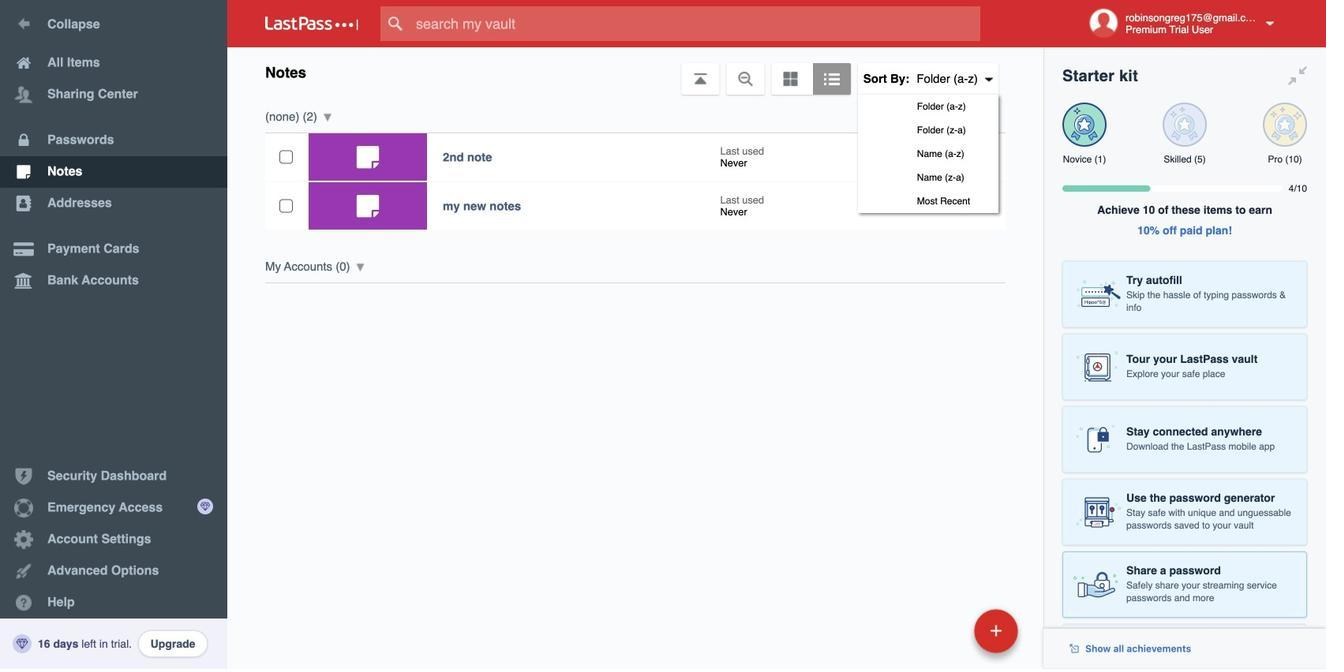 Task type: describe. For each thing, give the bounding box(es) containing it.
new item navigation
[[866, 605, 1028, 669]]

lastpass image
[[265, 17, 358, 31]]

main navigation navigation
[[0, 0, 227, 669]]

search my vault text field
[[381, 6, 1011, 41]]

vault options navigation
[[227, 47, 1044, 213]]



Task type: locate. For each thing, give the bounding box(es) containing it.
new item element
[[866, 609, 1024, 654]]

Search search field
[[381, 6, 1011, 41]]



Task type: vqa. For each thing, say whether or not it's contained in the screenshot.
New item "Element"
yes



